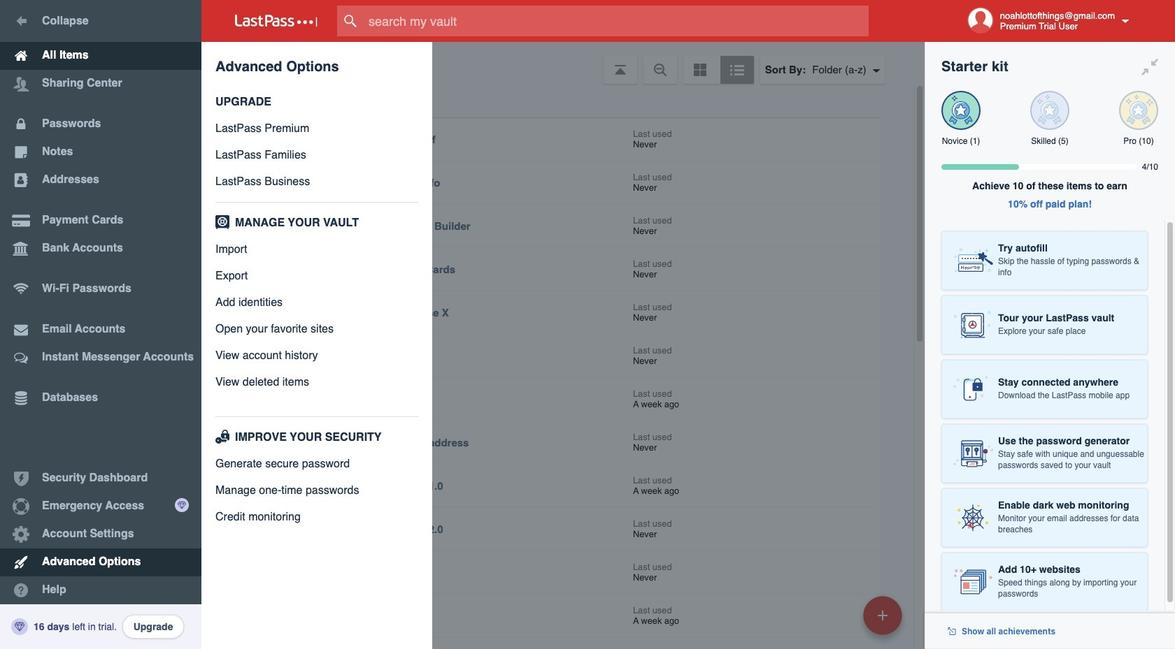 Task type: vqa. For each thing, say whether or not it's contained in the screenshot.
text box
no



Task type: locate. For each thing, give the bounding box(es) containing it.
search my vault text field
[[337, 6, 896, 36]]

new item image
[[878, 611, 888, 621]]



Task type: describe. For each thing, give the bounding box(es) containing it.
Search search field
[[337, 6, 896, 36]]

new item navigation
[[858, 592, 911, 650]]

lastpass image
[[235, 15, 318, 27]]

vault options navigation
[[201, 42, 925, 84]]

improve your security image
[[213, 430, 232, 444]]

manage your vault image
[[213, 215, 232, 229]]

main navigation navigation
[[0, 0, 201, 650]]



